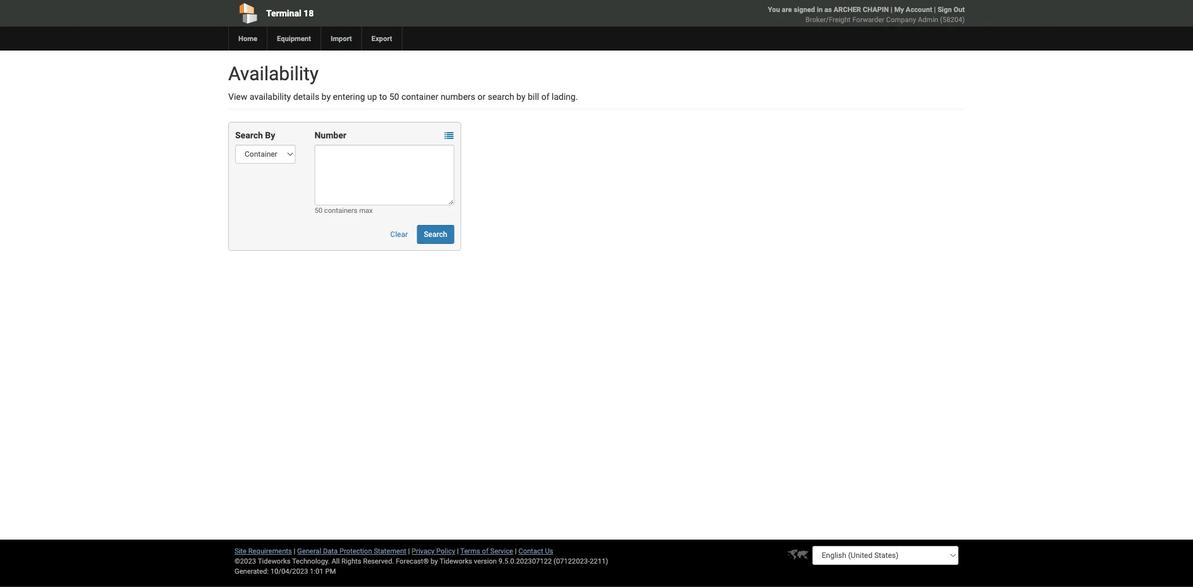 Task type: vqa. For each thing, say whether or not it's contained in the screenshot.
Search in button
yes



Task type: describe. For each thing, give the bounding box(es) containing it.
reserved.
[[363, 557, 394, 566]]

2 horizontal spatial by
[[517, 91, 526, 102]]

bill
[[528, 91, 539, 102]]

privacy
[[412, 547, 435, 556]]

admin
[[918, 15, 938, 24]]

containers
[[324, 206, 358, 215]]

home
[[238, 34, 257, 43]]

version
[[474, 557, 497, 566]]

sign out link
[[938, 5, 965, 14]]

forecast®
[[396, 557, 429, 566]]

service
[[490, 547, 513, 556]]

search button
[[417, 225, 454, 244]]

you are signed in as archer chapin | my account | sign out broker/freight forwarder company admin (58204)
[[768, 5, 965, 24]]

contact
[[519, 547, 543, 556]]

| left sign
[[934, 5, 936, 14]]

by
[[265, 130, 275, 140]]

| left "general"
[[294, 547, 296, 556]]

view
[[228, 91, 247, 102]]

signed
[[794, 5, 815, 14]]

container
[[402, 91, 439, 102]]

contact us link
[[519, 547, 553, 556]]

terms
[[460, 547, 480, 556]]

| left my
[[891, 5, 893, 14]]

import
[[331, 34, 352, 43]]

export link
[[361, 27, 402, 51]]

search for search by
[[235, 130, 263, 140]]

account
[[906, 5, 932, 14]]

statement
[[374, 547, 406, 556]]

of inside site requirements | general data protection statement | privacy policy | terms of service | contact us ©2023 tideworks technology. all rights reserved. forecast® by tideworks version 9.5.0.202307122 (07122023-2211) generated: 10/04/2023 1:01 pm
[[482, 547, 489, 556]]

tideworks
[[440, 557, 472, 566]]

| up forecast®
[[408, 547, 410, 556]]

in
[[817, 5, 823, 14]]

sign
[[938, 5, 952, 14]]

my account link
[[894, 5, 932, 14]]

pm
[[325, 568, 336, 576]]

18
[[304, 8, 314, 18]]

clear button
[[383, 225, 415, 244]]

generated:
[[235, 568, 269, 576]]

entering
[[333, 91, 365, 102]]

broker/freight
[[806, 15, 851, 24]]

general data protection statement link
[[297, 547, 406, 556]]

number
[[315, 130, 346, 140]]

Number text field
[[315, 145, 454, 206]]

general
[[297, 547, 321, 556]]

search for search
[[424, 230, 447, 239]]

export
[[372, 34, 392, 43]]

company
[[886, 15, 916, 24]]



Task type: locate. For each thing, give the bounding box(es) containing it.
1 horizontal spatial of
[[541, 91, 550, 102]]

of up the version
[[482, 547, 489, 556]]

details
[[293, 91, 319, 102]]

10/04/2023
[[270, 568, 308, 576]]

1:01
[[310, 568, 324, 576]]

home link
[[228, 27, 267, 51]]

or
[[478, 91, 486, 102]]

0 vertical spatial search
[[235, 130, 263, 140]]

terminal 18 link
[[228, 0, 524, 27]]

by left bill
[[517, 91, 526, 102]]

rights
[[341, 557, 361, 566]]

by
[[322, 91, 331, 102], [517, 91, 526, 102], [431, 557, 438, 566]]

site requirements link
[[235, 547, 292, 556]]

availability
[[228, 62, 319, 85]]

1 horizontal spatial 50
[[389, 91, 399, 102]]

| up tideworks
[[457, 547, 459, 556]]

to
[[379, 91, 387, 102]]

50
[[389, 91, 399, 102], [315, 206, 323, 215]]

by right details
[[322, 91, 331, 102]]

0 vertical spatial of
[[541, 91, 550, 102]]

2211)
[[590, 557, 608, 566]]

data
[[323, 547, 338, 556]]

view availability details by entering up to 50 container numbers or search by bill of lading.
[[228, 91, 578, 102]]

search by
[[235, 130, 275, 140]]

1 vertical spatial of
[[482, 547, 489, 556]]

©2023 tideworks
[[235, 557, 291, 566]]

site requirements | general data protection statement | privacy policy | terms of service | contact us ©2023 tideworks technology. all rights reserved. forecast® by tideworks version 9.5.0.202307122 (07122023-2211) generated: 10/04/2023 1:01 pm
[[235, 547, 608, 576]]

protection
[[340, 547, 372, 556]]

archer
[[834, 5, 861, 14]]

out
[[954, 5, 965, 14]]

import link
[[321, 27, 361, 51]]

availability
[[250, 91, 291, 102]]

chapin
[[863, 5, 889, 14]]

terms of service link
[[460, 547, 513, 556]]

site
[[235, 547, 247, 556]]

my
[[894, 5, 904, 14]]

1 horizontal spatial by
[[431, 557, 438, 566]]

50 left containers
[[315, 206, 323, 215]]

1 vertical spatial search
[[424, 230, 447, 239]]

50 containers max
[[315, 206, 373, 215]]

1 vertical spatial 50
[[315, 206, 323, 215]]

(07122023-
[[554, 557, 590, 566]]

equipment
[[277, 34, 311, 43]]

0 horizontal spatial of
[[482, 547, 489, 556]]

50 right to
[[389, 91, 399, 102]]

us
[[545, 547, 553, 556]]

by down privacy policy link
[[431, 557, 438, 566]]

| up 9.5.0.202307122
[[515, 547, 517, 556]]

up
[[367, 91, 377, 102]]

search
[[488, 91, 514, 102]]

numbers
[[441, 91, 475, 102]]

by inside site requirements | general data protection statement | privacy policy | terms of service | contact us ©2023 tideworks technology. all rights reserved. forecast® by tideworks version 9.5.0.202307122 (07122023-2211) generated: 10/04/2023 1:01 pm
[[431, 557, 438, 566]]

(58204)
[[940, 15, 965, 24]]

equipment link
[[267, 27, 321, 51]]

9.5.0.202307122
[[499, 557, 552, 566]]

search left by
[[235, 130, 263, 140]]

0 horizontal spatial by
[[322, 91, 331, 102]]

|
[[891, 5, 893, 14], [934, 5, 936, 14], [294, 547, 296, 556], [408, 547, 410, 556], [457, 547, 459, 556], [515, 547, 517, 556]]

0 horizontal spatial search
[[235, 130, 263, 140]]

privacy policy link
[[412, 547, 455, 556]]

all
[[332, 557, 340, 566]]

forwarder
[[853, 15, 885, 24]]

max
[[359, 206, 373, 215]]

search right clear
[[424, 230, 447, 239]]

of right bill
[[541, 91, 550, 102]]

search inside button
[[424, 230, 447, 239]]

as
[[825, 5, 832, 14]]

terminal 18
[[266, 8, 314, 18]]

lading.
[[552, 91, 578, 102]]

0 horizontal spatial 50
[[315, 206, 323, 215]]

clear
[[390, 230, 408, 239]]

requirements
[[248, 547, 292, 556]]

of
[[541, 91, 550, 102], [482, 547, 489, 556]]

0 vertical spatial 50
[[389, 91, 399, 102]]

search
[[235, 130, 263, 140], [424, 230, 447, 239]]

show list image
[[445, 131, 454, 140]]

are
[[782, 5, 792, 14]]

1 horizontal spatial search
[[424, 230, 447, 239]]

policy
[[436, 547, 455, 556]]

terminal
[[266, 8, 301, 18]]

technology.
[[292, 557, 330, 566]]

you
[[768, 5, 780, 14]]



